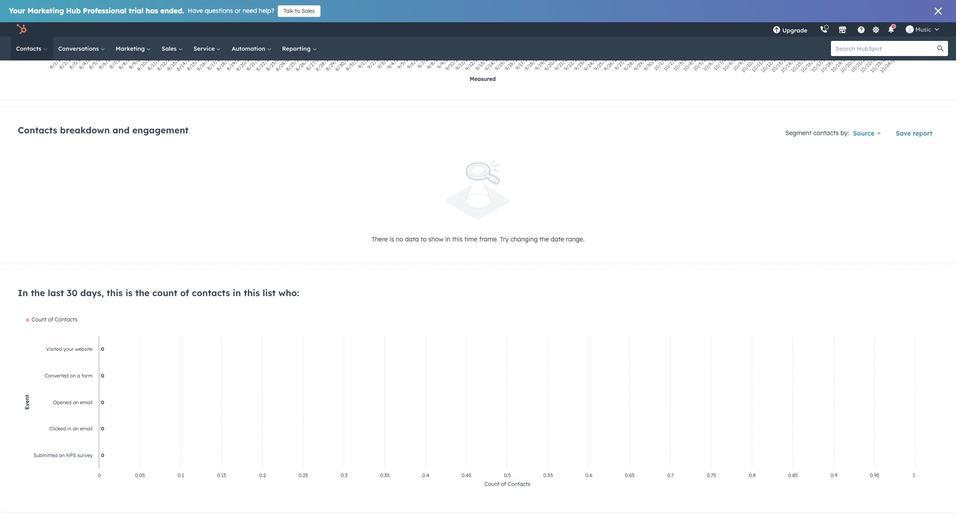 Task type: describe. For each thing, give the bounding box(es) containing it.
save
[[896, 129, 911, 137]]

who:
[[279, 287, 299, 299]]

talk to sales button
[[278, 5, 321, 17]]

hubspot link
[[11, 24, 33, 35]]

1 vertical spatial contacts
[[192, 287, 230, 299]]

date
[[551, 235, 564, 243]]

conversations
[[58, 45, 101, 52]]

save report button
[[890, 124, 938, 142]]

your
[[9, 6, 25, 15]]

service
[[194, 45, 217, 52]]

toggle series visibility region
[[26, 316, 77, 323]]

marketing inside "link"
[[116, 45, 146, 52]]

marketing link
[[110, 37, 156, 61]]

help image
[[857, 26, 865, 34]]

0 vertical spatial in
[[445, 235, 450, 243]]

upgrade image
[[773, 26, 781, 34]]

there
[[372, 235, 388, 243]]

automation link
[[226, 37, 277, 61]]

segment
[[785, 129, 812, 137]]

calling icon button
[[816, 24, 832, 35]]

help button
[[854, 22, 869, 37]]

marketplaces button
[[833, 22, 852, 37]]

reporting
[[282, 45, 312, 52]]

1 horizontal spatial this
[[244, 287, 260, 299]]

try
[[500, 235, 509, 243]]

last
[[48, 287, 64, 299]]

0 horizontal spatial this
[[107, 287, 123, 299]]

segment contacts by:
[[785, 129, 849, 137]]

music button
[[901, 22, 945, 37]]

contacts breakdown and engagement
[[18, 124, 189, 136]]

service link
[[188, 37, 226, 61]]

1 horizontal spatial the
[[135, 287, 150, 299]]

0 horizontal spatial in
[[233, 287, 241, 299]]

questions
[[205, 7, 233, 15]]

0 vertical spatial interactive chart image
[[28, 0, 927, 89]]

conversations link
[[53, 37, 110, 61]]

no
[[396, 235, 403, 243]]

settings link
[[871, 25, 882, 34]]

days,
[[80, 287, 104, 299]]

need
[[243, 7, 257, 15]]

range.
[[566, 235, 585, 243]]

settings image
[[872, 26, 880, 34]]

ended.
[[160, 6, 184, 15]]

automation
[[232, 45, 267, 52]]

and
[[113, 124, 130, 136]]

source
[[853, 129, 875, 137]]

notifications button
[[884, 22, 899, 37]]

have
[[188, 7, 203, 15]]

by:
[[841, 129, 849, 137]]

calling icon image
[[820, 26, 828, 34]]

save report
[[896, 129, 933, 137]]

hubspot image
[[16, 24, 27, 35]]

count
[[152, 287, 177, 299]]

1 vertical spatial to
[[421, 235, 427, 243]]

to inside "button"
[[295, 8, 300, 14]]

or
[[235, 7, 241, 15]]



Task type: locate. For each thing, give the bounding box(es) containing it.
contacts right of
[[192, 287, 230, 299]]

1 horizontal spatial marketing
[[116, 45, 146, 52]]

0 horizontal spatial contacts
[[192, 287, 230, 299]]

0 horizontal spatial is
[[126, 287, 133, 299]]

the right in
[[31, 287, 45, 299]]

marketing down trial
[[116, 45, 146, 52]]

this right days,
[[107, 287, 123, 299]]

contacts for contacts breakdown and engagement
[[18, 124, 57, 136]]

close image
[[935, 8, 942, 15]]

the left date
[[540, 235, 549, 243]]

in
[[18, 287, 28, 299]]

0 vertical spatial contacts
[[813, 129, 839, 137]]

1 horizontal spatial sales
[[302, 8, 315, 14]]

time
[[464, 235, 478, 243]]

contacts
[[16, 45, 43, 52], [18, 124, 57, 136]]

1 vertical spatial sales
[[162, 45, 178, 52]]

30
[[67, 287, 78, 299]]

0 vertical spatial marketing
[[27, 6, 64, 15]]

marketplaces image
[[839, 26, 847, 34]]

list
[[263, 287, 276, 299]]

sales right 'talk'
[[302, 8, 315, 14]]

data
[[405, 235, 419, 243]]

notifications image
[[887, 26, 895, 34]]

of
[[180, 287, 189, 299]]

hub
[[66, 6, 81, 15]]

there is no data to show in this time frame. try changing the date range.
[[372, 235, 585, 243]]

0 vertical spatial to
[[295, 8, 300, 14]]

this
[[452, 235, 463, 243], [107, 287, 123, 299], [244, 287, 260, 299]]

contacts link
[[11, 37, 53, 61]]

1 horizontal spatial contacts
[[813, 129, 839, 137]]

search button
[[933, 41, 948, 56]]

is
[[390, 235, 394, 243], [126, 287, 133, 299]]

is left no on the left top of the page
[[390, 235, 394, 243]]

to right data
[[421, 235, 427, 243]]

0 horizontal spatial sales
[[162, 45, 178, 52]]

sales left service
[[162, 45, 178, 52]]

1 vertical spatial is
[[126, 287, 133, 299]]

menu containing music
[[766, 22, 946, 37]]

help?
[[259, 7, 274, 15]]

1 horizontal spatial to
[[421, 235, 427, 243]]

talk to sales
[[284, 8, 315, 14]]

contacts left by:
[[813, 129, 839, 137]]

the
[[540, 235, 549, 243], [31, 287, 45, 299], [135, 287, 150, 299]]

in
[[445, 235, 450, 243], [233, 287, 241, 299]]

0 horizontal spatial the
[[31, 287, 45, 299]]

0 vertical spatial is
[[390, 235, 394, 243]]

report
[[913, 129, 933, 137]]

1 horizontal spatial in
[[445, 235, 450, 243]]

has
[[146, 6, 158, 15]]

menu item
[[814, 22, 816, 37]]

in left list
[[233, 287, 241, 299]]

is left count
[[126, 287, 133, 299]]

talk
[[284, 8, 293, 14]]

Search HubSpot search field
[[831, 41, 940, 56]]

interactive chart image
[[28, 0, 927, 89], [18, 316, 938, 494]]

sales
[[302, 8, 315, 14], [162, 45, 178, 52]]

the left count
[[135, 287, 150, 299]]

0 horizontal spatial marketing
[[27, 6, 64, 15]]

2 horizontal spatial this
[[452, 235, 463, 243]]

to right 'talk'
[[295, 8, 300, 14]]

source button
[[849, 124, 885, 142]]

marketing
[[27, 6, 64, 15], [116, 45, 146, 52]]

1 vertical spatial marketing
[[116, 45, 146, 52]]

upgrade
[[783, 27, 807, 34]]

contacts inside 'link'
[[16, 45, 43, 52]]

reporting link
[[277, 37, 322, 61]]

breakdown
[[60, 124, 110, 136]]

engagement
[[132, 124, 189, 136]]

in the last 30 days, this is the count of contacts in this list who:
[[18, 287, 299, 299]]

sales link
[[156, 37, 188, 61]]

0 horizontal spatial to
[[295, 8, 300, 14]]

your marketing hub professional trial has ended. have questions or need help?
[[9, 6, 274, 15]]

frame.
[[479, 235, 498, 243]]

0 vertical spatial sales
[[302, 8, 315, 14]]

to
[[295, 8, 300, 14], [421, 235, 427, 243]]

greg robinson image
[[906, 25, 914, 33]]

this left time
[[452, 235, 463, 243]]

1 vertical spatial contacts
[[18, 124, 57, 136]]

0 vertical spatial contacts
[[16, 45, 43, 52]]

1 horizontal spatial is
[[390, 235, 394, 243]]

search image
[[938, 45, 944, 52]]

marketing left hub
[[27, 6, 64, 15]]

professional
[[83, 6, 127, 15]]

music
[[916, 26, 931, 33]]

contacts
[[813, 129, 839, 137], [192, 287, 230, 299]]

2 horizontal spatial the
[[540, 235, 549, 243]]

trial
[[129, 6, 143, 15]]

this left list
[[244, 287, 260, 299]]

menu
[[766, 22, 946, 37]]

changing
[[511, 235, 538, 243]]

sales inside "button"
[[302, 8, 315, 14]]

1 vertical spatial in
[[233, 287, 241, 299]]

in right show
[[445, 235, 450, 243]]

contacts for contacts
[[16, 45, 43, 52]]

1 vertical spatial interactive chart image
[[18, 316, 938, 494]]

show
[[428, 235, 444, 243]]



Task type: vqa. For each thing, say whether or not it's contained in the screenshot.
topmost 'To'
yes



